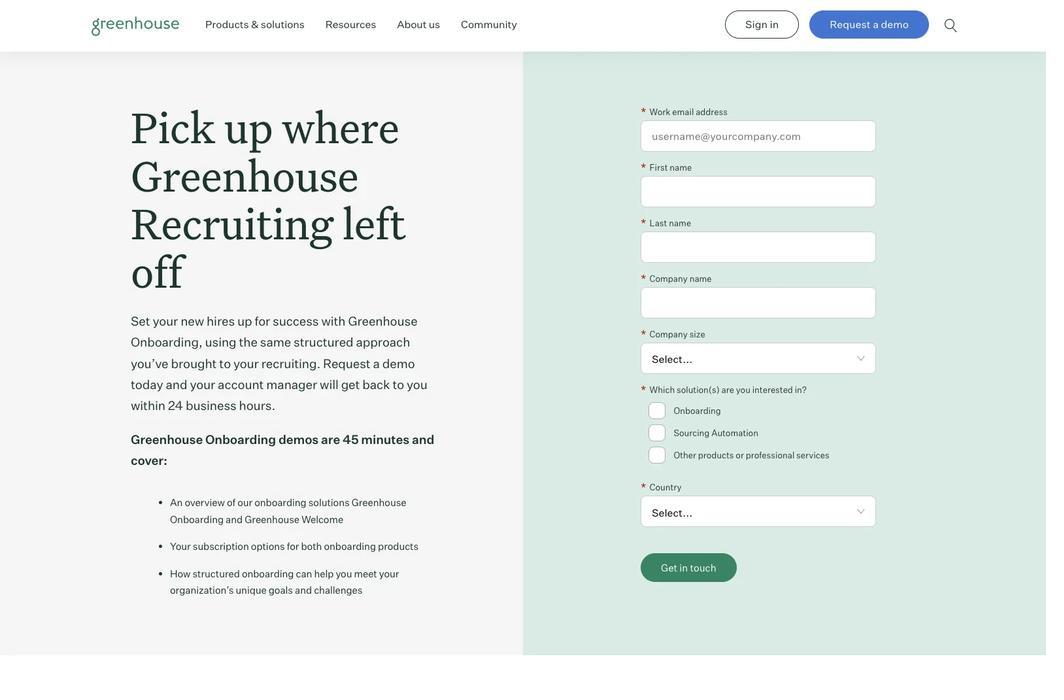 Task type: vqa. For each thing, say whether or not it's contained in the screenshot.
Community dropdown button
yes



Task type: describe. For each thing, give the bounding box(es) containing it.
1 vertical spatial for
[[287, 540, 299, 553]]

resources
[[326, 17, 376, 30]]

minutes
[[361, 431, 410, 447]]

organization's
[[170, 584, 234, 597]]

your up the onboarding,
[[153, 313, 178, 329]]

manager
[[266, 377, 317, 392]]

with
[[321, 313, 346, 329]]

work
[[650, 107, 671, 117]]

success
[[273, 313, 319, 329]]

you inside how structured onboarding can help you meet your organization's unique goals and challenges
[[336, 568, 352, 580]]

approach
[[356, 335, 410, 350]]

* for * first name
[[641, 160, 647, 177]]

where
[[282, 98, 399, 155]]

1 vertical spatial to
[[393, 377, 404, 392]]

community
[[461, 17, 517, 30]]

for inside set your new hires up for success with greenhouse onboarding, using the same structured approach you've brought to your recruiting. request a demo today and your account manager will get back to you within 24 business hours.
[[255, 313, 270, 329]]

your subscription options for both onboarding products
[[170, 540, 419, 553]]

overview
[[185, 497, 225, 509]]

0 vertical spatial demo
[[882, 18, 909, 31]]

an
[[170, 497, 183, 509]]

of
[[227, 497, 236, 509]]

your
[[170, 540, 191, 553]]

resources button
[[326, 16, 376, 33]]

interested
[[753, 385, 793, 395]]

sourcing
[[674, 428, 710, 438]]

structured inside how structured onboarding can help you meet your organization's unique goals and challenges
[[193, 568, 240, 580]]

get
[[661, 562, 678, 574]]

other products or professional services
[[674, 450, 830, 460]]

email
[[673, 107, 694, 117]]

size
[[690, 329, 706, 339]]

1 vertical spatial onboarding
[[324, 540, 376, 553]]

greenhouse inside pick up where greenhouse recruiting left off
[[131, 146, 359, 203]]

challenges
[[314, 584, 363, 597]]

help
[[314, 568, 334, 580]]

recruiting
[[131, 194, 333, 251]]

solutions inside an overview of our onboarding solutions greenhouse onboarding and greenhouse welcome
[[309, 497, 350, 509]]

* company name
[[641, 271, 712, 288]]

onboarding inside an overview of our onboarding solutions greenhouse onboarding and greenhouse welcome
[[170, 513, 224, 526]]

unique
[[236, 584, 267, 597]]

structured inside set your new hires up for success with greenhouse onboarding, using the same structured approach you've brought to your recruiting. request a demo today and your account manager will get back to you within 24 business hours.
[[294, 335, 354, 350]]

* for * last name
[[641, 215, 647, 232]]

same
[[260, 335, 291, 350]]

products & solutions
[[205, 17, 305, 30]]

an overview of our onboarding solutions greenhouse onboarding and greenhouse welcome
[[170, 497, 407, 526]]

and inside greenhouse onboarding demos are 45 minutes and cover:
[[412, 431, 435, 447]]

automation
[[712, 428, 759, 438]]

username@yourcompany.com email field
[[641, 120, 877, 152]]

up inside pick up where greenhouse recruiting left off
[[224, 98, 273, 155]]

onboarding inside an overview of our onboarding solutions greenhouse onboarding and greenhouse welcome
[[255, 497, 307, 509]]

hours.
[[239, 398, 275, 414]]

up inside set your new hires up for success with greenhouse onboarding, using the same structured approach you've brought to your recruiting. request a demo today and your account manager will get back to you within 24 business hours.
[[237, 313, 252, 329]]

both
[[301, 540, 322, 553]]

services
[[797, 450, 830, 460]]

0 vertical spatial to
[[219, 356, 231, 371]]

get in touch button
[[641, 554, 737, 583]]

options
[[251, 540, 285, 553]]

cover:
[[131, 453, 168, 468]]

request inside set your new hires up for success with greenhouse onboarding, using the same structured approach you've brought to your recruiting. request a demo today and your account manager will get back to you within 24 business hours.
[[323, 356, 371, 371]]

24
[[168, 398, 183, 414]]

can
[[296, 568, 312, 580]]

greenhouse inside set your new hires up for success with greenhouse onboarding, using the same structured approach you've brought to your recruiting. request a demo today and your account manager will get back to you within 24 business hours.
[[348, 313, 418, 329]]

0 vertical spatial products
[[699, 450, 734, 460]]

hires
[[207, 313, 235, 329]]

0 vertical spatial onboarding
[[674, 406, 721, 416]]

get in touch
[[661, 562, 717, 574]]

name for * last name
[[669, 218, 692, 228]]

brought
[[171, 356, 217, 371]]

about us button
[[397, 16, 440, 33]]

or
[[736, 450, 744, 460]]

products & solutions button
[[205, 16, 305, 33]]

* for * work email address
[[641, 104, 647, 121]]

you inside * which solution(s) are you interested in?
[[737, 385, 751, 395]]

products
[[205, 17, 249, 30]]

request a demo link
[[810, 10, 930, 39]]

how structured onboarding can help you meet your organization's unique goals and challenges
[[170, 568, 399, 597]]

meet
[[354, 568, 377, 580]]

last
[[650, 218, 668, 228]]

greenhouse onboarding demos are 45 minutes and cover:
[[131, 431, 435, 468]]

onboarding,
[[131, 335, 203, 350]]

sign
[[746, 18, 768, 31]]

in for get
[[680, 562, 688, 574]]

* company size
[[641, 326, 706, 343]]

recruiting.
[[261, 356, 321, 371]]

about
[[397, 17, 427, 30]]

1 horizontal spatial request
[[830, 18, 871, 31]]

set
[[131, 313, 150, 329]]

which
[[650, 385, 675, 395]]

professional
[[746, 450, 795, 460]]



Task type: locate. For each thing, give the bounding box(es) containing it.
your up 'business'
[[190, 377, 215, 392]]

community button
[[461, 16, 517, 33]]

7 * from the top
[[641, 480, 647, 497]]

will
[[320, 377, 339, 392]]

1 horizontal spatial structured
[[294, 335, 354, 350]]

1 horizontal spatial are
[[722, 385, 735, 395]]

our
[[238, 497, 253, 509]]

2 vertical spatial onboarding
[[170, 513, 224, 526]]

1 horizontal spatial you
[[407, 377, 428, 392]]

1 horizontal spatial for
[[287, 540, 299, 553]]

within
[[131, 398, 166, 414]]

about us
[[397, 17, 440, 30]]

1 vertical spatial in
[[680, 562, 688, 574]]

business
[[186, 398, 237, 414]]

solutions right '&' on the top
[[261, 17, 305, 30]]

0 horizontal spatial solutions
[[261, 17, 305, 30]]

* for * company size
[[641, 326, 647, 343]]

left
[[342, 194, 406, 251]]

45
[[343, 431, 359, 447]]

are right solution(s) in the right of the page
[[722, 385, 735, 395]]

2 vertical spatial name
[[690, 273, 712, 284]]

1 vertical spatial onboarding
[[205, 431, 276, 447]]

onboarding up meet
[[324, 540, 376, 553]]

your right meet
[[379, 568, 399, 580]]

your down the
[[234, 356, 259, 371]]

* left work
[[641, 104, 647, 121]]

1 company from the top
[[650, 273, 688, 284]]

&
[[251, 17, 259, 30]]

name right first
[[670, 162, 692, 173]]

in
[[770, 18, 779, 31], [680, 562, 688, 574]]

onboarding down solution(s) in the right of the page
[[674, 406, 721, 416]]

back
[[363, 377, 390, 392]]

name inside * first name
[[670, 162, 692, 173]]

2 * from the top
[[641, 160, 647, 177]]

you've
[[131, 356, 168, 371]]

1 vertical spatial solutions
[[309, 497, 350, 509]]

in right get
[[680, 562, 688, 574]]

onboarding inside greenhouse onboarding demos are 45 minutes and cover:
[[205, 431, 276, 447]]

* which solution(s) are you interested in?
[[641, 382, 807, 399]]

* left first
[[641, 160, 647, 177]]

solution(s)
[[677, 385, 720, 395]]

and up 24
[[166, 377, 187, 392]]

2 vertical spatial onboarding
[[242, 568, 294, 580]]

company for * company size
[[650, 329, 688, 339]]

touch
[[690, 562, 717, 574]]

0 vertical spatial are
[[722, 385, 735, 395]]

to down using
[[219, 356, 231, 371]]

0 vertical spatial for
[[255, 313, 270, 329]]

in right sign
[[770, 18, 779, 31]]

are inside * which solution(s) are you interested in?
[[722, 385, 735, 395]]

set your new hires up for success with greenhouse onboarding, using the same structured approach you've brought to your recruiting. request a demo today and your account manager will get back to you within 24 business hours.
[[131, 313, 428, 414]]

a
[[873, 18, 879, 31], [373, 356, 380, 371]]

and inside an overview of our onboarding solutions greenhouse onboarding and greenhouse welcome
[[226, 513, 243, 526]]

request a demo
[[830, 18, 909, 31]]

demo inside set your new hires up for success with greenhouse onboarding, using the same structured approach you've brought to your recruiting. request a demo today and your account manager will get back to you within 24 business hours.
[[383, 356, 415, 371]]

request
[[830, 18, 871, 31], [323, 356, 371, 371]]

are inside greenhouse onboarding demos are 45 minutes and cover:
[[321, 431, 340, 447]]

1 horizontal spatial in
[[770, 18, 779, 31]]

demos
[[279, 431, 319, 447]]

in?
[[795, 385, 807, 395]]

new
[[181, 313, 204, 329]]

None text field
[[641, 176, 877, 207], [641, 287, 877, 319], [641, 176, 877, 207], [641, 287, 877, 319]]

4 * from the top
[[641, 271, 647, 288]]

to right back
[[393, 377, 404, 392]]

* first name
[[641, 160, 692, 177]]

3 * from the top
[[641, 215, 647, 232]]

1 horizontal spatial demo
[[882, 18, 909, 31]]

are
[[722, 385, 735, 395], [321, 431, 340, 447]]

using
[[205, 335, 237, 350]]

* down * last name at top right
[[641, 271, 647, 288]]

pick
[[131, 98, 215, 155]]

a inside set your new hires up for success with greenhouse onboarding, using the same structured approach you've brought to your recruiting. request a demo today and your account manager will get back to you within 24 business hours.
[[373, 356, 380, 371]]

products
[[699, 450, 734, 460], [378, 540, 419, 553]]

how
[[170, 568, 191, 580]]

* left size
[[641, 326, 647, 343]]

1 vertical spatial products
[[378, 540, 419, 553]]

onboarding up 'goals'
[[242, 568, 294, 580]]

off
[[131, 242, 182, 299]]

structured
[[294, 335, 354, 350], [193, 568, 240, 580]]

0 vertical spatial up
[[224, 98, 273, 155]]

and
[[166, 377, 187, 392], [412, 431, 435, 447], [226, 513, 243, 526], [295, 584, 312, 597]]

the
[[239, 335, 258, 350]]

1 vertical spatial request
[[323, 356, 371, 371]]

you left interested
[[737, 385, 751, 395]]

0 vertical spatial structured
[[294, 335, 354, 350]]

0 horizontal spatial structured
[[193, 568, 240, 580]]

company left size
[[650, 329, 688, 339]]

name inside * last name
[[669, 218, 692, 228]]

name for * company name
[[690, 273, 712, 284]]

solutions inside dropdown button
[[261, 17, 305, 30]]

1 vertical spatial are
[[321, 431, 340, 447]]

1 horizontal spatial solutions
[[309, 497, 350, 509]]

company inside * company size
[[650, 329, 688, 339]]

company for * company name
[[650, 273, 688, 284]]

onboarding down hours.
[[205, 431, 276, 447]]

0 vertical spatial onboarding
[[255, 497, 307, 509]]

in for sign
[[770, 18, 779, 31]]

today
[[131, 377, 163, 392]]

us
[[429, 17, 440, 30]]

your inside how structured onboarding can help you meet your organization's unique goals and challenges
[[379, 568, 399, 580]]

solutions
[[261, 17, 305, 30], [309, 497, 350, 509]]

1 horizontal spatial a
[[873, 18, 879, 31]]

name inside "* company name"
[[690, 273, 712, 284]]

1 horizontal spatial to
[[393, 377, 404, 392]]

and down of
[[226, 513, 243, 526]]

onboarding
[[255, 497, 307, 509], [324, 540, 376, 553], [242, 568, 294, 580]]

name for * first name
[[670, 162, 692, 173]]

0 horizontal spatial demo
[[383, 356, 415, 371]]

* country
[[641, 480, 682, 497]]

2 company from the top
[[650, 329, 688, 339]]

for left "both"
[[287, 540, 299, 553]]

* last name
[[641, 215, 692, 232]]

0 vertical spatial solutions
[[261, 17, 305, 30]]

0 vertical spatial name
[[670, 162, 692, 173]]

subscription
[[193, 540, 249, 553]]

and right minutes
[[412, 431, 435, 447]]

and down the can
[[295, 584, 312, 597]]

are for *
[[722, 385, 735, 395]]

1 * from the top
[[641, 104, 647, 121]]

0 horizontal spatial request
[[323, 356, 371, 371]]

other
[[674, 450, 697, 460]]

sourcing automation
[[674, 428, 759, 438]]

onboarding
[[674, 406, 721, 416], [205, 431, 276, 447], [170, 513, 224, 526]]

and inside set your new hires up for success with greenhouse onboarding, using the same structured approach you've brought to your recruiting. request a demo today and your account manager will get back to you within 24 business hours.
[[166, 377, 187, 392]]

* work email address
[[641, 104, 728, 121]]

company down * last name at top right
[[650, 273, 688, 284]]

for
[[255, 313, 270, 329], [287, 540, 299, 553]]

0 horizontal spatial are
[[321, 431, 340, 447]]

for up 'same'
[[255, 313, 270, 329]]

company inside "* company name"
[[650, 273, 688, 284]]

0 horizontal spatial for
[[255, 313, 270, 329]]

first
[[650, 162, 668, 173]]

None text field
[[641, 232, 877, 263]]

0 horizontal spatial in
[[680, 562, 688, 574]]

* for * which solution(s) are you interested in?
[[641, 382, 647, 399]]

2 horizontal spatial you
[[737, 385, 751, 395]]

0 horizontal spatial to
[[219, 356, 231, 371]]

onboarding down overview
[[170, 513, 224, 526]]

1 vertical spatial company
[[650, 329, 688, 339]]

0 horizontal spatial you
[[336, 568, 352, 580]]

greenhouse onboarding new-hire survey image
[[52, 0, 523, 29]]

0 vertical spatial in
[[770, 18, 779, 31]]

get
[[341, 377, 360, 392]]

* left which
[[641, 382, 647, 399]]

are for greenhouse
[[321, 431, 340, 447]]

0 horizontal spatial products
[[378, 540, 419, 553]]

welcome
[[302, 513, 344, 526]]

company
[[650, 273, 688, 284], [650, 329, 688, 339]]

demo
[[882, 18, 909, 31], [383, 356, 415, 371]]

in inside button
[[680, 562, 688, 574]]

1 vertical spatial name
[[669, 218, 692, 228]]

6 * from the top
[[641, 382, 647, 399]]

1 vertical spatial structured
[[193, 568, 240, 580]]

1 vertical spatial up
[[237, 313, 252, 329]]

country
[[650, 482, 682, 493]]

0 vertical spatial request
[[830, 18, 871, 31]]

name right "last"
[[669, 218, 692, 228]]

to
[[219, 356, 231, 371], [393, 377, 404, 392]]

and inside how structured onboarding can help you meet your organization's unique goals and challenges
[[295, 584, 312, 597]]

structured up organization's
[[193, 568, 240, 580]]

pick up where greenhouse recruiting left off
[[131, 98, 406, 299]]

onboarding right our
[[255, 497, 307, 509]]

name up size
[[690, 273, 712, 284]]

* for * country
[[641, 480, 647, 497]]

you up challenges
[[336, 568, 352, 580]]

* for * company name
[[641, 271, 647, 288]]

goals
[[269, 584, 293, 597]]

solutions up welcome
[[309, 497, 350, 509]]

account
[[218, 377, 264, 392]]

1 horizontal spatial products
[[699, 450, 734, 460]]

address
[[696, 107, 728, 117]]

greenhouse
[[131, 146, 359, 203], [348, 313, 418, 329], [131, 431, 203, 447], [352, 497, 407, 509], [245, 513, 300, 526]]

0 vertical spatial a
[[873, 18, 879, 31]]

you right back
[[407, 377, 428, 392]]

* left country
[[641, 480, 647, 497]]

0 vertical spatial company
[[650, 273, 688, 284]]

onboarding inside how structured onboarding can help you meet your organization's unique goals and challenges
[[242, 568, 294, 580]]

sign in link
[[726, 10, 800, 39]]

1 vertical spatial demo
[[383, 356, 415, 371]]

you inside set your new hires up for success with greenhouse onboarding, using the same structured approach you've brought to your recruiting. request a demo today and your account manager will get back to you within 24 business hours.
[[407, 377, 428, 392]]

* left "last"
[[641, 215, 647, 232]]

structured down with
[[294, 335, 354, 350]]

1 vertical spatial a
[[373, 356, 380, 371]]

0 horizontal spatial a
[[373, 356, 380, 371]]

are left 45
[[321, 431, 340, 447]]

name
[[670, 162, 692, 173], [669, 218, 692, 228], [690, 273, 712, 284]]

5 * from the top
[[641, 326, 647, 343]]

sign in
[[746, 18, 779, 31]]

greenhouse inside greenhouse onboarding demos are 45 minutes and cover:
[[131, 431, 203, 447]]



